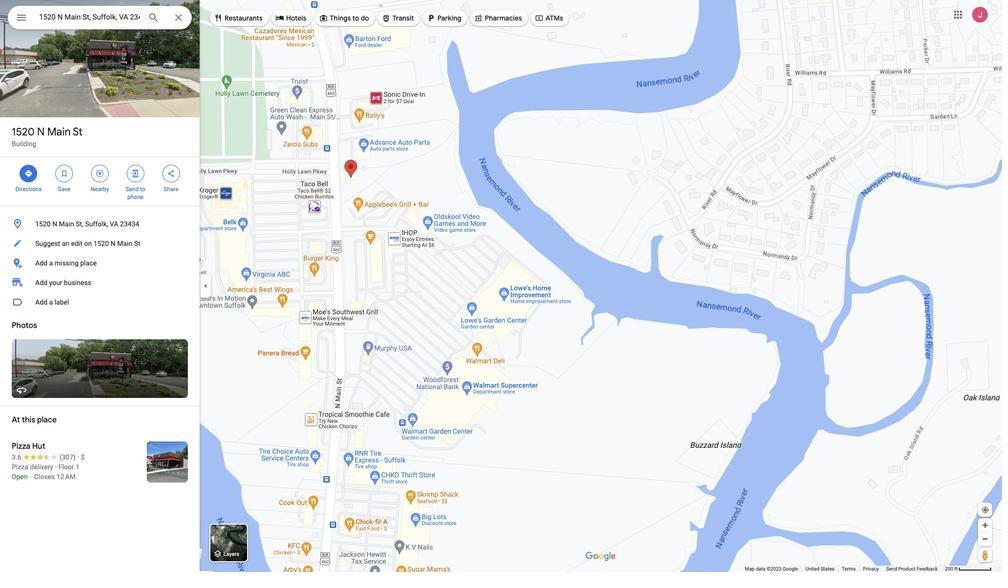 Task type: locate. For each thing, give the bounding box(es) containing it.
1520 n main st, suffolk, va 23434 button
[[0, 214, 200, 234]]

send
[[126, 186, 139, 193], [886, 567, 897, 572]]

add a label
[[35, 299, 69, 306]]

st inside 1520 n main st building
[[73, 125, 82, 139]]

transit
[[393, 14, 414, 23]]

n inside 1520 n main st building
[[37, 125, 45, 139]]

0 horizontal spatial send
[[126, 186, 139, 193]]

send product feedback button
[[886, 566, 938, 573]]

n
[[37, 125, 45, 139], [52, 220, 57, 228], [111, 240, 116, 248]]

google account: james peterson  
(james.peterson1902@gmail.com) image
[[972, 7, 988, 22]]

· inside pizza delivery · floor 1 open ⋅ closes 12 am
[[55, 463, 57, 471]]

pizza
[[12, 442, 30, 452], [12, 463, 28, 471]]

pizza for pizza hut
[[12, 442, 30, 452]]

0 horizontal spatial to
[[140, 186, 145, 193]]

0 horizontal spatial n
[[37, 125, 45, 139]]

main left the st,
[[59, 220, 74, 228]]

add your business link
[[0, 273, 200, 293]]

suffolk,
[[85, 220, 108, 228]]

to inside "send to phone"
[[140, 186, 145, 193]]

main down 23434 on the top left of page
[[117, 240, 132, 248]]

add inside add a missing place button
[[35, 259, 47, 267]]

1 vertical spatial ·
[[55, 463, 57, 471]]

send left product
[[886, 567, 897, 572]]

1520 right on at the left of page
[[94, 240, 109, 248]]

0 vertical spatial pizza
[[12, 442, 30, 452]]

2 vertical spatial 1520
[[94, 240, 109, 248]]

1 horizontal spatial place
[[80, 259, 97, 267]]

0 vertical spatial main
[[47, 125, 71, 139]]

 hotels
[[275, 13, 306, 23]]

pizza delivery · floor 1 open ⋅ closes 12 am
[[12, 463, 80, 481]]

united states button
[[806, 566, 835, 573]]

nearby
[[91, 186, 109, 193]]

1 horizontal spatial to
[[353, 14, 359, 23]]

1 vertical spatial place
[[37, 416, 57, 425]]

do
[[361, 14, 369, 23]]

send inside send product feedback button
[[886, 567, 897, 572]]


[[24, 168, 33, 179]]

1 horizontal spatial st
[[134, 240, 140, 248]]

3 add from the top
[[35, 299, 47, 306]]

1 vertical spatial n
[[52, 220, 57, 228]]

pizza up 3.6
[[12, 442, 30, 452]]

· left $
[[77, 454, 79, 462]]

add inside add your business link
[[35, 279, 47, 287]]

1 horizontal spatial send
[[886, 567, 897, 572]]


[[427, 13, 436, 23]]

1520 up suggest
[[35, 220, 51, 228]]

place right this
[[37, 416, 57, 425]]

1 horizontal spatial n
[[52, 220, 57, 228]]

open
[[12, 473, 28, 481]]

to left do
[[353, 14, 359, 23]]

None field
[[39, 11, 140, 23]]

closes
[[34, 473, 55, 481]]

add down suggest
[[35, 259, 47, 267]]

1520 up the building
[[12, 125, 35, 139]]

a
[[49, 259, 53, 267], [49, 299, 53, 306]]

united states
[[806, 567, 835, 572]]

pharmacies
[[485, 14, 522, 23]]

1520 inside 1520 n main st building
[[12, 125, 35, 139]]

footer
[[745, 566, 945, 573]]

1 vertical spatial 1520
[[35, 220, 51, 228]]


[[319, 13, 328, 23]]

feedback
[[917, 567, 938, 572]]

1 vertical spatial main
[[59, 220, 74, 228]]

suggest an edit on 1520 n main st
[[35, 240, 140, 248]]

at this place
[[12, 416, 57, 425]]

1 a from the top
[[49, 259, 53, 267]]

0 vertical spatial add
[[35, 259, 47, 267]]

©2023
[[767, 567, 782, 572]]

google
[[783, 567, 798, 572]]

·
[[77, 454, 79, 462], [55, 463, 57, 471]]

1 vertical spatial send
[[886, 567, 897, 572]]

footer inside the "google maps" element
[[745, 566, 945, 573]]

2 vertical spatial add
[[35, 299, 47, 306]]

1 vertical spatial st
[[134, 240, 140, 248]]

main up 
[[47, 125, 71, 139]]

1 vertical spatial to
[[140, 186, 145, 193]]

23434
[[120, 220, 139, 228]]

st inside suggest an edit on 1520 n main st button
[[134, 240, 140, 248]]

send to phone
[[126, 186, 145, 201]]

1520
[[12, 125, 35, 139], [35, 220, 51, 228], [94, 240, 109, 248]]

1 vertical spatial pizza
[[12, 463, 28, 471]]

send inside "send to phone"
[[126, 186, 139, 193]]

2 horizontal spatial n
[[111, 240, 116, 248]]

1 pizza from the top
[[12, 442, 30, 452]]

200 ft
[[945, 567, 958, 572]]


[[535, 13, 544, 23]]

2 a from the top
[[49, 299, 53, 306]]

add inside add a label button
[[35, 299, 47, 306]]

0 vertical spatial place
[[80, 259, 97, 267]]

directions
[[15, 186, 42, 193]]

0 vertical spatial st
[[73, 125, 82, 139]]

(307)
[[59, 454, 76, 462]]

phone
[[127, 194, 144, 201]]

2 add from the top
[[35, 279, 47, 287]]

edit
[[71, 240, 82, 248]]

add left label
[[35, 299, 47, 306]]

pizza for pizza delivery · floor 1 open ⋅ closes 12 am
[[12, 463, 28, 471]]

pizza inside pizza delivery · floor 1 open ⋅ closes 12 am
[[12, 463, 28, 471]]

0 vertical spatial to
[[353, 14, 359, 23]]

map data ©2023 google
[[745, 567, 798, 572]]

1 vertical spatial add
[[35, 279, 47, 287]]

a left label
[[49, 299, 53, 306]]

add
[[35, 259, 47, 267], [35, 279, 47, 287], [35, 299, 47, 306]]

st,
[[76, 220, 83, 228]]

0 horizontal spatial ·
[[55, 463, 57, 471]]

main inside 1520 n main st building
[[47, 125, 71, 139]]

place
[[80, 259, 97, 267], [37, 416, 57, 425]]

google maps element
[[0, 0, 1002, 573]]

add left your
[[35, 279, 47, 287]]

none field inside the 1520 n main st, suffolk, va 23434 field
[[39, 11, 140, 23]]

0 vertical spatial 1520
[[12, 125, 35, 139]]

save
[[58, 186, 70, 193]]

your
[[49, 279, 62, 287]]

2 pizza from the top
[[12, 463, 28, 471]]

1 horizontal spatial 1520
[[35, 220, 51, 228]]

data
[[756, 567, 766, 572]]

· left floor
[[55, 463, 57, 471]]

1 add from the top
[[35, 259, 47, 267]]


[[275, 13, 284, 23]]

0 horizontal spatial place
[[37, 416, 57, 425]]

a left missing
[[49, 259, 53, 267]]

0 horizontal spatial 1520
[[12, 125, 35, 139]]

0 vertical spatial ·
[[77, 454, 79, 462]]

n for st,
[[52, 220, 57, 228]]

privacy
[[863, 567, 879, 572]]

0 vertical spatial a
[[49, 259, 53, 267]]

label
[[55, 299, 69, 306]]

to
[[353, 14, 359, 23], [140, 186, 145, 193]]

st
[[73, 125, 82, 139], [134, 240, 140, 248]]

to up phone
[[140, 186, 145, 193]]

hut
[[32, 442, 45, 452]]

 pharmacies
[[474, 13, 522, 23]]

1 vertical spatial a
[[49, 299, 53, 306]]

place down on at the left of page
[[80, 259, 97, 267]]

0 vertical spatial n
[[37, 125, 45, 139]]

pizza up "open" on the bottom
[[12, 463, 28, 471]]

1520 n main st building
[[12, 125, 82, 148]]

0 horizontal spatial st
[[73, 125, 82, 139]]

hotels
[[286, 14, 306, 23]]

footer containing map data ©2023 google
[[745, 566, 945, 573]]

0 vertical spatial send
[[126, 186, 139, 193]]

1520 n main st, suffolk, va 23434
[[35, 220, 139, 228]]

send up phone
[[126, 186, 139, 193]]



Task type: describe. For each thing, give the bounding box(es) containing it.
1 horizontal spatial ·
[[77, 454, 79, 462]]

200
[[945, 567, 954, 572]]

product
[[899, 567, 916, 572]]

3.6
[[12, 454, 21, 462]]

pizza hut
[[12, 442, 45, 452]]

va
[[110, 220, 118, 228]]

restaurants
[[225, 14, 263, 23]]

this
[[22, 416, 35, 425]]

layers
[[224, 552, 239, 558]]


[[95, 168, 104, 179]]

united
[[806, 567, 820, 572]]

add a missing place
[[35, 259, 97, 267]]

to inside  things to do
[[353, 14, 359, 23]]

terms button
[[842, 566, 856, 573]]


[[16, 11, 27, 24]]

send product feedback
[[886, 567, 938, 572]]

· $
[[77, 454, 85, 462]]

main for st
[[47, 125, 71, 139]]

share
[[164, 186, 179, 193]]

a for label
[[49, 299, 53, 306]]

things
[[330, 14, 351, 23]]

collapse side panel image
[[200, 281, 211, 292]]

suggest
[[35, 240, 60, 248]]

 parking
[[427, 13, 462, 23]]

place inside button
[[80, 259, 97, 267]]

parking
[[438, 14, 462, 23]]

suggest an edit on 1520 n main st button
[[0, 234, 200, 254]]

2 vertical spatial n
[[111, 240, 116, 248]]

add a missing place button
[[0, 254, 200, 273]]

 restaurants
[[214, 13, 263, 23]]

add your business
[[35, 279, 91, 287]]

 transit
[[382, 13, 414, 23]]

states
[[821, 567, 835, 572]]

ft
[[955, 567, 958, 572]]

1520 for st
[[12, 125, 35, 139]]

delivery
[[30, 463, 53, 471]]

business
[[64, 279, 91, 287]]

price: inexpensive image
[[81, 454, 85, 462]]

 atms
[[535, 13, 563, 23]]

add a label button
[[0, 293, 200, 312]]

1520 n main st main content
[[0, 0, 200, 573]]

 things to do
[[319, 13, 369, 23]]


[[214, 13, 223, 23]]

n for st
[[37, 125, 45, 139]]

1
[[76, 463, 80, 471]]

zoom out image
[[982, 536, 989, 543]]

$
[[81, 454, 85, 462]]

main for st,
[[59, 220, 74, 228]]

atms
[[546, 14, 563, 23]]

actions for 1520 n main st region
[[0, 157, 200, 206]]

1520 N Main St, Suffolk, VA 23434 field
[[8, 6, 192, 29]]


[[131, 168, 140, 179]]


[[474, 13, 483, 23]]

show street view coverage image
[[978, 548, 993, 563]]


[[60, 168, 69, 179]]


[[167, 168, 175, 179]]

3.6 stars 307 reviews image
[[12, 453, 76, 462]]

send for send to phone
[[126, 186, 139, 193]]


[[382, 13, 391, 23]]

a for missing
[[49, 259, 53, 267]]

 search field
[[8, 6, 192, 31]]

map
[[745, 567, 755, 572]]

on
[[84, 240, 92, 248]]

privacy button
[[863, 566, 879, 573]]

floor
[[58, 463, 74, 471]]

add for add your business
[[35, 279, 47, 287]]

200 ft button
[[945, 567, 992, 572]]

missing
[[55, 259, 79, 267]]

12 am
[[57, 473, 76, 481]]

add for add a missing place
[[35, 259, 47, 267]]

⋅
[[29, 473, 32, 481]]

terms
[[842, 567, 856, 572]]

zoom in image
[[982, 522, 989, 530]]

1520 for st,
[[35, 220, 51, 228]]

add for add a label
[[35, 299, 47, 306]]

an
[[62, 240, 69, 248]]

 button
[[8, 6, 35, 31]]

send for send product feedback
[[886, 567, 897, 572]]

2 horizontal spatial 1520
[[94, 240, 109, 248]]

at
[[12, 416, 20, 425]]

show your location image
[[981, 506, 990, 515]]

building
[[12, 140, 36, 148]]

photos
[[12, 321, 37, 331]]

2 vertical spatial main
[[117, 240, 132, 248]]



Task type: vqa. For each thing, say whether or not it's contained in the screenshot.
SAT, JAN 13 ELEMENT
no



